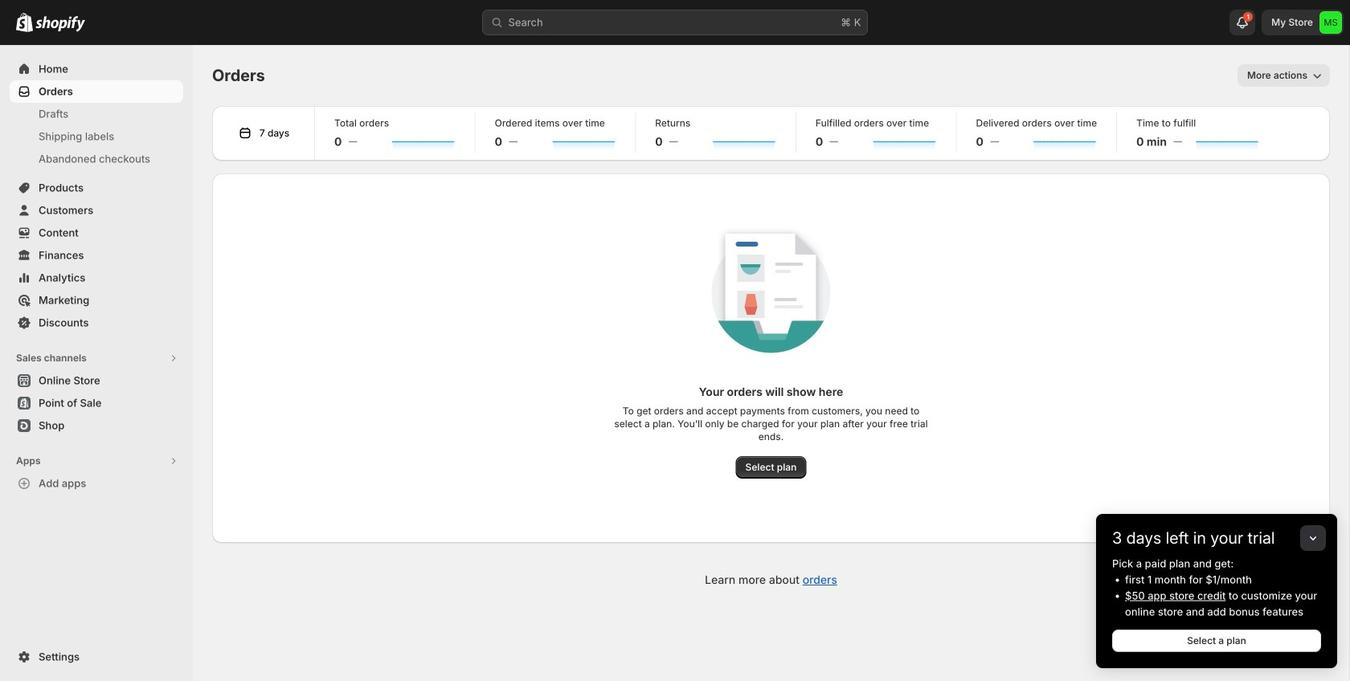 Task type: locate. For each thing, give the bounding box(es) containing it.
shopify image
[[16, 13, 33, 32], [35, 16, 85, 32]]



Task type: describe. For each thing, give the bounding box(es) containing it.
1 horizontal spatial shopify image
[[35, 16, 85, 32]]

my store image
[[1320, 11, 1342, 34]]

0 horizontal spatial shopify image
[[16, 13, 33, 32]]



Task type: vqa. For each thing, say whether or not it's contained in the screenshot.
My Store image
yes



